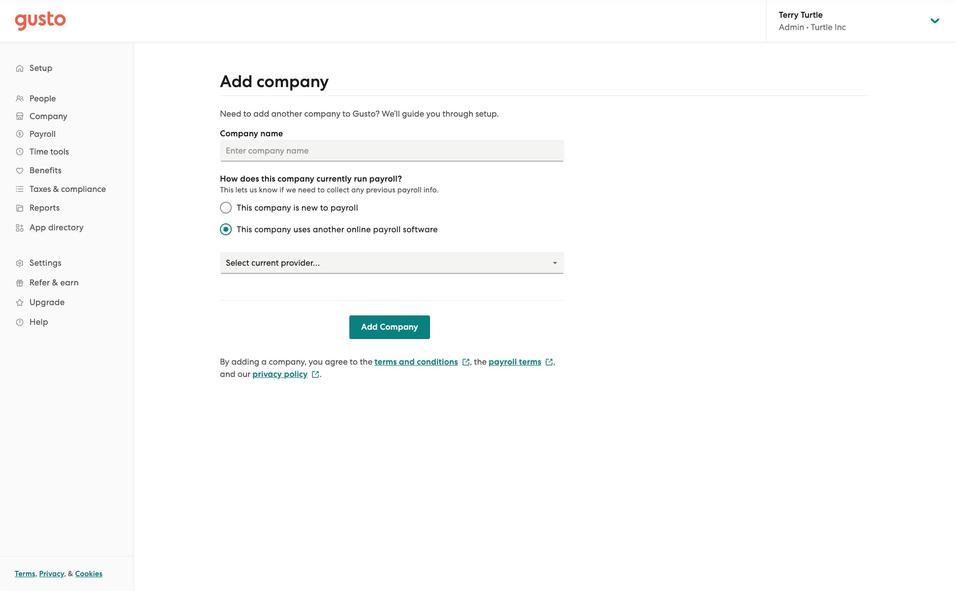 Task type: vqa. For each thing, say whether or not it's contained in the screenshot.
"What" inside What federal filing form did the IRS assign to your company? This determines how often your company files federal taxes. See an example.
no



Task type: describe. For each thing, give the bounding box(es) containing it.
0 horizontal spatial you
[[309, 357, 323, 367]]

uses
[[294, 225, 311, 234]]

this company uses another online payroll software
[[237, 225, 438, 234]]

help link
[[10, 313, 123, 331]]

policy
[[284, 369, 308, 380]]

benefits
[[30, 165, 62, 175]]

this for this company uses another online payroll software
[[237, 225, 252, 234]]

to right agree
[[350, 357, 358, 367]]

people button
[[10, 90, 123, 107]]

0 vertical spatial turtle
[[801, 10, 823, 20]]

and for our
[[220, 369, 236, 379]]

settings link
[[10, 254, 123, 272]]

is
[[294, 203, 299, 213]]

privacy link
[[39, 570, 64, 579]]

to left the gusto?
[[343, 109, 351, 119]]

cookies button
[[75, 568, 103, 580]]

need
[[298, 186, 316, 195]]

terry turtle admin • turtle inc
[[780, 10, 847, 32]]

upgrade link
[[10, 294, 123, 311]]

setup
[[30, 63, 53, 73]]

payroll
[[30, 129, 56, 139]]

, left the privacy 'link'
[[35, 570, 37, 579]]

by adding a company, you agree to the
[[220, 357, 373, 367]]

people
[[30, 94, 56, 103]]

add company
[[220, 71, 329, 92]]

& for earn
[[52, 278, 58, 288]]

1 the from the left
[[360, 357, 373, 367]]

1 vertical spatial turtle
[[811, 22, 833, 32]]

any
[[352, 186, 364, 195]]

& for compliance
[[53, 184, 59, 194]]

need
[[220, 109, 242, 119]]

we'll
[[382, 109, 400, 119]]

, right conditions
[[470, 357, 472, 367]]

lets
[[236, 186, 248, 195]]

company for company
[[30, 111, 67, 121]]

home image
[[15, 11, 66, 31]]

list containing people
[[0, 90, 133, 332]]

company inside button
[[380, 322, 419, 332]]

tools
[[50, 147, 69, 157]]

if
[[280, 186, 284, 195]]

another for company
[[272, 109, 302, 119]]

payroll terms link
[[489, 357, 554, 367]]

company,
[[269, 357, 307, 367]]

terms link
[[15, 570, 35, 579]]

our
[[238, 369, 251, 379]]

this for this company is new to payroll
[[237, 203, 252, 213]]

software
[[403, 225, 438, 234]]

add
[[254, 109, 269, 119]]

gusto?
[[353, 109, 380, 119]]

company inside the how does this company currently run payroll? this lets us know if we need to collect any previous payroll info.
[[278, 174, 315, 184]]

•
[[807, 22, 809, 32]]

add company button
[[350, 316, 430, 339]]

name
[[261, 129, 283, 139]]

terms and conditions
[[375, 357, 458, 367]]

app
[[30, 223, 46, 232]]

taxes & compliance button
[[10, 180, 123, 198]]

this company is new to payroll
[[237, 203, 358, 213]]

online
[[347, 225, 371, 234]]

a
[[262, 357, 267, 367]]

refer & earn
[[30, 278, 79, 288]]

taxes & compliance
[[30, 184, 106, 194]]

to inside the how does this company currently run payroll? this lets us know if we need to collect any previous payroll info.
[[318, 186, 325, 195]]

inc
[[835, 22, 847, 32]]

setup.
[[476, 109, 499, 119]]

add for add company
[[220, 71, 253, 92]]

, and our
[[220, 357, 556, 379]]

by
[[220, 357, 229, 367]]

terms and conditions link
[[375, 357, 470, 367]]

adding
[[232, 357, 260, 367]]

company name
[[220, 129, 283, 139]]

to left add on the top of the page
[[244, 109, 252, 119]]

conditions
[[417, 357, 458, 367]]

, the
[[470, 357, 487, 367]]

guide
[[402, 109, 425, 119]]

another for online
[[313, 225, 345, 234]]

info.
[[424, 186, 439, 195]]

This company uses another online payroll software radio
[[215, 219, 237, 240]]

directory
[[48, 223, 84, 232]]

to right new
[[320, 203, 329, 213]]

setup link
[[10, 59, 123, 77]]

compliance
[[61, 184, 106, 194]]

us
[[250, 186, 257, 195]]

add company
[[361, 322, 419, 332]]

privacy policy link
[[253, 369, 320, 380]]

privacy
[[253, 369, 282, 380]]

payroll terms
[[489, 357, 542, 367]]

payroll right , the
[[489, 357, 517, 367]]

refer
[[30, 278, 50, 288]]

company for this company uses another online payroll software
[[255, 225, 291, 234]]

currently
[[317, 174, 352, 184]]



Task type: locate. For each thing, give the bounding box(es) containing it.
1 horizontal spatial and
[[399, 357, 415, 367]]

0 horizontal spatial opens in a new tab image
[[312, 371, 320, 379]]

2 the from the left
[[474, 357, 487, 367]]

add for add company
[[361, 322, 378, 332]]

company up add on the top of the page
[[257, 71, 329, 92]]

to right need
[[318, 186, 325, 195]]

payroll down collect
[[331, 203, 358, 213]]

company down the need
[[220, 129, 259, 139]]

opens in a new tab image right policy
[[312, 371, 320, 379]]

1 vertical spatial company
[[220, 129, 259, 139]]

run
[[354, 174, 368, 184]]

0 vertical spatial this
[[220, 186, 234, 195]]

opens in a new tab image right payroll terms
[[546, 358, 554, 366]]

how does this company currently run payroll? this lets us know if we need to collect any previous payroll info.
[[220, 174, 439, 195]]

and down by
[[220, 369, 236, 379]]

1 vertical spatial opens in a new tab image
[[312, 371, 320, 379]]

company left the gusto?
[[305, 109, 341, 119]]

add up the need
[[220, 71, 253, 92]]

1 horizontal spatial another
[[313, 225, 345, 234]]

reports link
[[10, 199, 123, 217]]

opens in a new tab image
[[462, 358, 470, 366]]

refer & earn link
[[10, 274, 123, 292]]

company up terms and conditions
[[380, 322, 419, 332]]

1 horizontal spatial company
[[220, 129, 259, 139]]

payroll
[[398, 186, 422, 195], [331, 203, 358, 213], [373, 225, 401, 234], [489, 357, 517, 367]]

0 vertical spatial company
[[30, 111, 67, 121]]

cookies
[[75, 570, 103, 579]]

need to add another company to gusto? we'll guide you through setup.
[[220, 109, 499, 119]]

know
[[259, 186, 278, 195]]

1 vertical spatial &
[[52, 278, 58, 288]]

company for company name
[[220, 129, 259, 139]]

the right agree
[[360, 357, 373, 367]]

opens in a new tab image
[[546, 358, 554, 366], [312, 371, 320, 379]]

help
[[30, 317, 48, 327]]

0 vertical spatial you
[[427, 109, 441, 119]]

this inside the how does this company currently run payroll? this lets us know if we need to collect any previous payroll info.
[[220, 186, 234, 195]]

company down know
[[255, 203, 291, 213]]

privacy policy
[[253, 369, 308, 380]]

previous
[[366, 186, 396, 195]]

.
[[320, 369, 322, 379]]

& right the taxes
[[53, 184, 59, 194]]

another up name
[[272, 109, 302, 119]]

we
[[286, 186, 296, 195]]

payroll inside the how does this company currently run payroll? this lets us know if we need to collect any previous payroll info.
[[398, 186, 422, 195]]

1 vertical spatial you
[[309, 357, 323, 367]]

agree
[[325, 357, 348, 367]]

0 horizontal spatial and
[[220, 369, 236, 379]]

turtle up •
[[801, 10, 823, 20]]

company up the we
[[278, 174, 315, 184]]

add up , and our
[[361, 322, 378, 332]]

0 horizontal spatial another
[[272, 109, 302, 119]]

list
[[0, 90, 133, 332]]

time tools button
[[10, 143, 123, 161]]

company left uses
[[255, 225, 291, 234]]

This company is new to payroll radio
[[215, 197, 237, 219]]

and
[[399, 357, 415, 367], [220, 369, 236, 379]]

2 horizontal spatial company
[[380, 322, 419, 332]]

this
[[261, 174, 276, 184]]

opens in a new tab image inside privacy policy "link"
[[312, 371, 320, 379]]

to
[[244, 109, 252, 119], [343, 109, 351, 119], [318, 186, 325, 195], [320, 203, 329, 213], [350, 357, 358, 367]]

2 terms from the left
[[519, 357, 542, 367]]

0 vertical spatial opens in a new tab image
[[546, 358, 554, 366]]

you right the guide
[[427, 109, 441, 119]]

, right payroll terms
[[554, 357, 556, 367]]

& left earn
[[52, 278, 58, 288]]

app directory
[[30, 223, 84, 232]]

opens in a new tab image for terms
[[546, 358, 554, 366]]

company down people
[[30, 111, 67, 121]]

turtle
[[801, 10, 823, 20], [811, 22, 833, 32]]

,
[[470, 357, 472, 367], [554, 357, 556, 367], [35, 570, 37, 579], [64, 570, 66, 579]]

reports
[[30, 203, 60, 213]]

, inside , and our
[[554, 357, 556, 367]]

earn
[[60, 278, 79, 288]]

opens in a new tab image for policy
[[312, 371, 320, 379]]

payroll right the online in the left of the page
[[373, 225, 401, 234]]

1 horizontal spatial you
[[427, 109, 441, 119]]

2 vertical spatial &
[[68, 570, 73, 579]]

app directory link
[[10, 219, 123, 236]]

company button
[[10, 107, 123, 125]]

add inside button
[[361, 322, 378, 332]]

0 horizontal spatial the
[[360, 357, 373, 367]]

and left conditions
[[399, 357, 415, 367]]

benefits link
[[10, 162, 123, 179]]

& inside dropdown button
[[53, 184, 59, 194]]

0 vertical spatial add
[[220, 71, 253, 92]]

company for add company
[[257, 71, 329, 92]]

2 vertical spatial this
[[237, 225, 252, 234]]

terms
[[375, 357, 397, 367], [519, 357, 542, 367]]

company inside dropdown button
[[30, 111, 67, 121]]

this down lets
[[237, 203, 252, 213]]

time
[[30, 147, 48, 157]]

taxes
[[30, 184, 51, 194]]

another right uses
[[313, 225, 345, 234]]

1 vertical spatial add
[[361, 322, 378, 332]]

another
[[272, 109, 302, 119], [313, 225, 345, 234]]

turtle right •
[[811, 22, 833, 32]]

1 horizontal spatial add
[[361, 322, 378, 332]]

payroll?
[[370, 174, 402, 184]]

you up .
[[309, 357, 323, 367]]

how
[[220, 174, 238, 184]]

does
[[240, 174, 259, 184]]

0 horizontal spatial add
[[220, 71, 253, 92]]

company for this company is new to payroll
[[255, 203, 291, 213]]

and inside , and our
[[220, 369, 236, 379]]

the right opens in a new tab icon
[[474, 357, 487, 367]]

& left cookies
[[68, 570, 73, 579]]

time tools
[[30, 147, 69, 157]]

opens in a new tab image inside payroll terms link
[[546, 358, 554, 366]]

terms
[[15, 570, 35, 579]]

1 vertical spatial this
[[237, 203, 252, 213]]

1 horizontal spatial terms
[[519, 357, 542, 367]]

payroll left info.
[[398, 186, 422, 195]]

1 horizontal spatial opens in a new tab image
[[546, 358, 554, 366]]

you
[[427, 109, 441, 119], [309, 357, 323, 367]]

the
[[360, 357, 373, 367], [474, 357, 487, 367]]

Company name field
[[220, 140, 565, 162]]

collect
[[327, 186, 350, 195]]

, left cookies
[[64, 570, 66, 579]]

settings
[[30, 258, 62, 268]]

0 horizontal spatial company
[[30, 111, 67, 121]]

and for conditions
[[399, 357, 415, 367]]

through
[[443, 109, 474, 119]]

2 vertical spatial company
[[380, 322, 419, 332]]

1 terms from the left
[[375, 357, 397, 367]]

terry
[[780, 10, 799, 20]]

1 vertical spatial and
[[220, 369, 236, 379]]

admin
[[780, 22, 805, 32]]

new
[[302, 203, 318, 213]]

1 vertical spatial another
[[313, 225, 345, 234]]

add
[[220, 71, 253, 92], [361, 322, 378, 332]]

this down how
[[220, 186, 234, 195]]

0 vertical spatial another
[[272, 109, 302, 119]]

gusto navigation element
[[0, 42, 133, 348]]

0 horizontal spatial terms
[[375, 357, 397, 367]]

this
[[220, 186, 234, 195], [237, 203, 252, 213], [237, 225, 252, 234]]

0 vertical spatial and
[[399, 357, 415, 367]]

payroll button
[[10, 125, 123, 143]]

company
[[257, 71, 329, 92], [305, 109, 341, 119], [278, 174, 315, 184], [255, 203, 291, 213], [255, 225, 291, 234]]

this down this company is new to payroll option
[[237, 225, 252, 234]]

upgrade
[[30, 297, 65, 307]]

terms , privacy , & cookies
[[15, 570, 103, 579]]

1 horizontal spatial the
[[474, 357, 487, 367]]

privacy
[[39, 570, 64, 579]]

0 vertical spatial &
[[53, 184, 59, 194]]



